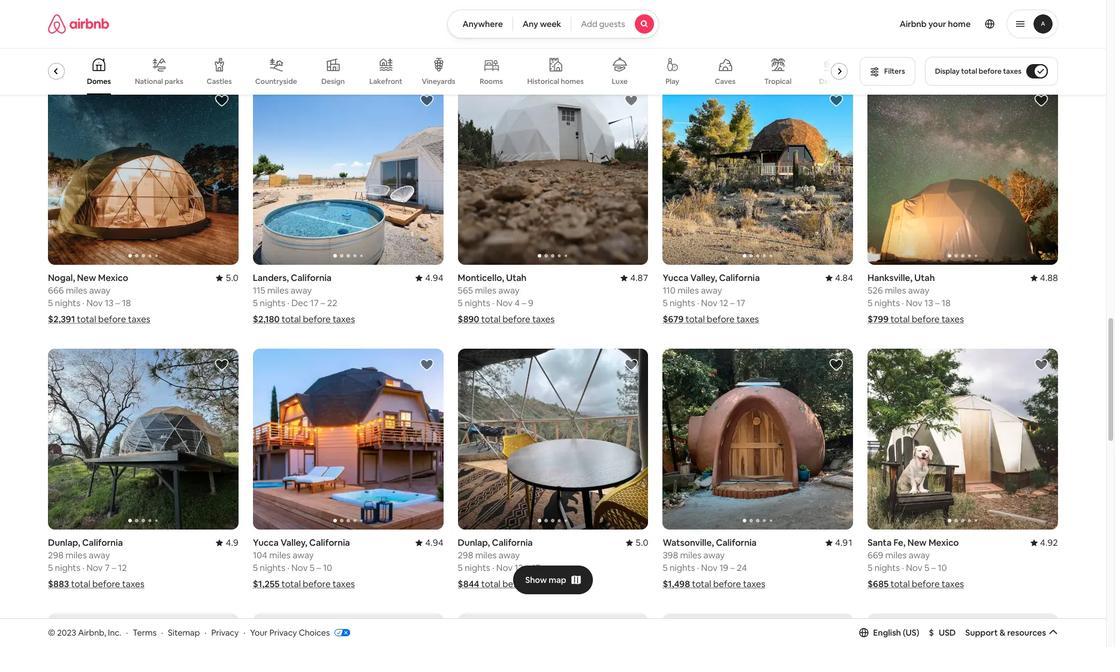 Task type: describe. For each thing, give the bounding box(es) containing it.
add to wishlist: yucca valley, california image for 4.94
[[420, 358, 434, 373]]

298 for dunlap, california 298 miles away 5 nights · nov 12 – 17 $844 total before taxes
[[458, 550, 473, 561]]

add to wishlist: nogal, new mexico image
[[215, 93, 229, 108]]

total inside nogal, new mexico 666 miles away 5 nights · nov 13 – 18 $2,391 total before taxes
[[77, 314, 96, 325]]

· inside yucca valley, california 104 miles away 5 nights · nov 5 – 10 $1,255 total before taxes
[[287, 563, 289, 574]]

taxes inside landers, california 115 miles away 5 nights · dec 17 – 22 $2,180 total before taxes
[[333, 314, 355, 325]]

5.0 out of 5 average rating image for dunlap, california 298 miles away 5 nights · nov 12 – 17 $844 total before taxes
[[626, 538, 648, 549]]

619
[[458, 20, 472, 31]]

7
[[105, 563, 110, 574]]

before inside durango, colorado 619 miles away 5 nights · dec 5 – 10 total before taxes
[[501, 49, 529, 60]]

monticello, utah 565 miles away 5 nights · nov 4 – 9 $890 total before taxes
[[458, 273, 555, 325]]

30
[[105, 33, 115, 44]]

any
[[523, 19, 538, 29]]

12 inside 'dunlap, california 298 miles away 5 nights · nov 7 – 12 $883 total before taxes'
[[118, 563, 127, 574]]

– inside hanksville, utah 526 miles away 5 nights · nov 13 – 18 $799 total before taxes
[[935, 298, 940, 309]]

· inside landers, california 115 miles away 5 nights · dec 17 – 22 $2,180 total before taxes
[[287, 298, 289, 309]]

526
[[868, 285, 883, 297]]

4.92 out of 5 average rating image
[[1031, 538, 1058, 549]]

miles inside yucca valley, california 110 miles away 5 nights · nov 12 – 17 $679 total before taxes
[[678, 285, 699, 296]]

$844
[[458, 579, 479, 590]]

· inside nogal, new mexico 666 miles away 5 nights · nov 13 – 18 $2,391 total before taxes
[[82, 298, 84, 309]]

· inside watsonville, california 398 miles away 5 nights · nov 19 – 24 $1,498 total before taxes
[[697, 563, 699, 574]]

desert
[[819, 77, 843, 86]]

show
[[525, 575, 547, 586]]

nogal, new mexico 666 miles away 5 nights · nov 13 – 18 $2,391 total before taxes
[[48, 273, 150, 325]]

miles inside "truth or consequences, new mexico 576 miles away"
[[65, 20, 86, 31]]

guests
[[599, 19, 625, 29]]

taxes inside dunlap, california 298 miles away 5 nights · nov 12 – 17 $844 total before taxes
[[532, 579, 555, 590]]

group for monticello, utah 565 miles away 5 nights · nov 4 – 9 $890 total before taxes
[[458, 84, 648, 265]]

$1,498
[[663, 579, 690, 590]]

4.88 out of 5 average rating image
[[1031, 273, 1058, 284]]

profile element
[[673, 0, 1058, 48]]

colorado
[[499, 8, 538, 19]]

total before taxes
[[78, 49, 151, 60]]

any week button
[[513, 10, 572, 38]]

valley, for nov 5 – 10
[[281, 538, 307, 549]]

away inside 'dunlap, california 298 miles away 5 nights · nov 7 – 12 $883 total before taxes'
[[89, 550, 110, 561]]

away inside durango, colorado 619 miles away 5 nights · dec 5 – 10 total before taxes
[[497, 20, 519, 31]]

nov inside nogal, new mexico 666 miles away 5 nights · nov 13 – 18 $2,391 total before taxes
[[86, 298, 103, 309]]

support & resources button
[[966, 628, 1058, 639]]

california for landers, california 115 miles away 5 nights · dec 17 – 22 $2,180 total before taxes
[[291, 273, 332, 284]]

consequences,
[[84, 8, 149, 19]]

$883
[[48, 579, 69, 590]]

nov inside dunlap, california 298 miles away 5 nights · nov 12 – 17 $844 total before taxes
[[496, 563, 513, 574]]

398
[[663, 550, 678, 561]]

away inside yucca valley, california 110 miles away 5 nights · nov 12 – 17 $679 total before taxes
[[701, 285, 722, 296]]

taxes inside 'dunlap, california 298 miles away 5 nights · nov 7 – 12 $883 total before taxes'
[[122, 579, 144, 590]]

sitemap link
[[168, 628, 200, 638]]

taxes inside "737 miles away 5 nights $799 total before taxes"
[[737, 49, 759, 60]]

add to wishlist: yucca valley, california image for 4.84
[[829, 93, 844, 108]]

total before taxes button for 619 miles away
[[458, 49, 553, 60]]

display total before taxes button
[[925, 57, 1058, 86]]

nov inside 'dunlap, california 298 miles away 5 nights · nov 7 – 12 $883 total before taxes'
[[86, 563, 103, 574]]

dunlap, california 298 miles away 5 nights · nov 7 – 12 $883 total before taxes
[[48, 538, 144, 590]]

group for hanksville, utah 526 miles away 5 nights · nov 13 – 18 $799 total before taxes
[[868, 84, 1058, 265]]

5.0 for nogal, new mexico 666 miles away 5 nights · nov 13 – 18 $2,391 total before taxes
[[226, 273, 239, 284]]

$799 inside "737 miles away 5 nights $799 total before taxes"
[[663, 49, 684, 60]]

miles inside "737 miles away 5 nights $799 total before taxes"
[[680, 20, 701, 31]]

4.94 out of 5 average rating image
[[416, 538, 444, 549]]

13 inside nogal, new mexico 666 miles away 5 nights · nov 13 – 18 $2,391 total before taxes
[[105, 298, 114, 309]]

your
[[250, 628, 268, 638]]

display total before taxes
[[935, 67, 1022, 76]]

before inside button
[[979, 67, 1002, 76]]

5 inside yucca valley, california 110 miles away 5 nights · nov 12 – 17 $679 total before taxes
[[663, 298, 668, 309]]

576
[[48, 20, 63, 31]]

add guests button
[[571, 10, 659, 38]]

hanksville,
[[868, 273, 913, 284]]

– inside monticello, utah 565 miles away 5 nights · nov 4 – 9 $890 total before taxes
[[522, 298, 526, 309]]

miles inside dunlap, california 298 miles away 5 nights · nov 12 – 17 $844 total before taxes
[[475, 550, 497, 561]]

4.94 out of 5 average rating image
[[416, 273, 444, 284]]

0 horizontal spatial dec
[[124, 33, 140, 44]]

dunlap, for dunlap, california 298 miles away 5 nights · nov 7 – 12 $883 total before taxes
[[48, 538, 80, 549]]

santa
[[868, 538, 892, 549]]

historical homes
[[527, 77, 584, 86]]

before up design
[[303, 49, 331, 60]]

domes
[[87, 77, 111, 86]]

add to wishlist: santa fe, new mexico image
[[1034, 358, 1049, 373]]

nov inside yucca valley, california 104 miles away 5 nights · nov 5 – 10 $1,255 total before taxes
[[291, 563, 308, 574]]

add guests
[[581, 19, 625, 29]]

· inside durango, colorado 619 miles away 5 nights · dec 5 – 10 total before taxes
[[492, 33, 494, 44]]

rooms
[[480, 77, 503, 86]]

yucca valley, california 104 miles away 5 nights · nov 5 – 10 $1,255 total before taxes
[[253, 538, 355, 590]]

5 inside hanksville, utah 526 miles away 5 nights · nov 13 – 18 $799 total before taxes
[[868, 298, 873, 309]]

4.87
[[630, 273, 648, 284]]

$
[[929, 628, 934, 639]]

© 2023 airbnb, inc. ·
[[48, 628, 128, 638]]

18 inside hanksville, utah 526 miles away 5 nights · nov 13 – 18 $799 total before taxes
[[942, 298, 951, 309]]

nov inside watsonville, california 398 miles away 5 nights · nov 19 – 24 $1,498 total before taxes
[[701, 563, 718, 574]]

115
[[253, 285, 265, 296]]

yucca for 110
[[663, 273, 689, 284]]

· inside 'dunlap, california 298 miles away 5 nights · nov 7 – 12 $883 total before taxes'
[[82, 563, 84, 574]]

$799 inside hanksville, utah 526 miles away 5 nights · nov 13 – 18 $799 total before taxes
[[868, 314, 889, 325]]

· inside hanksville, utah 526 miles away 5 nights · nov 13 – 18 $799 total before taxes
[[902, 298, 904, 309]]

utah for 565 miles away
[[506, 273, 527, 284]]

nights inside durango, colorado 619 miles away 5 nights · dec 5 – 10 total before taxes
[[465, 33, 490, 44]]

total inside 'dunlap, california 298 miles away 5 nights · nov 7 – 12 $883 total before taxes'
[[71, 579, 90, 590]]

countryside
[[255, 77, 297, 86]]

taxes inside nogal, new mexico 666 miles away 5 nights · nov 13 – 18 $2,391 total before taxes
[[128, 314, 150, 325]]

nights down 576
[[55, 33, 80, 44]]

away inside "truth or consequences, new mexico 576 miles away"
[[88, 20, 109, 31]]

(us)
[[903, 628, 920, 639]]

©
[[48, 628, 55, 638]]

castles
[[207, 77, 232, 86]]

13 inside hanksville, utah 526 miles away 5 nights · nov 13 – 18 $799 total before taxes
[[925, 298, 933, 309]]

none search field containing anywhere
[[448, 10, 659, 38]]

anywhere button
[[448, 10, 513, 38]]

4.92
[[1040, 538, 1058, 549]]

nights inside santa fe, new mexico 669 miles away 5 nights · nov 5 – 10 $685 total before taxes
[[875, 563, 900, 574]]

before inside landers, california 115 miles away 5 nights · dec 17 – 22 $2,180 total before taxes
[[303, 314, 331, 325]]

· inside santa fe, new mexico 669 miles away 5 nights · nov 5 – 10 $685 total before taxes
[[902, 563, 904, 574]]

before inside yucca valley, california 110 miles away 5 nights · nov 12 – 17 $679 total before taxes
[[707, 314, 735, 325]]

support
[[966, 628, 998, 639]]

nights inside 'dunlap, california 298 miles away 5 nights · nov 7 – 12 $883 total before taxes'
[[55, 563, 80, 574]]

19
[[720, 563, 729, 574]]

new inside "truth or consequences, new mexico 576 miles away"
[[151, 8, 170, 19]]

nights inside dunlap, california 298 miles away 5 nights · nov 12 – 17 $844 total before taxes
[[465, 563, 490, 574]]

taxes inside hanksville, utah 526 miles away 5 nights · nov 13 – 18 $799 total before taxes
[[942, 314, 964, 325]]

before inside santa fe, new mexico 669 miles away 5 nights · nov 5 – 10 $685 total before taxes
[[912, 579, 940, 590]]

choices
[[299, 628, 330, 638]]

$2,391
[[48, 314, 75, 325]]

english (us)
[[873, 628, 920, 639]]

298 for dunlap, california 298 miles away 5 nights · nov 7 – 12 $883 total before taxes
[[48, 550, 63, 561]]

group for dunlap, california 298 miles away 5 nights · nov 12 – 17 $844 total before taxes
[[458, 349, 648, 530]]

total inside landers, california 115 miles away 5 nights · dec 17 – 22 $2,180 total before taxes
[[282, 314, 301, 325]]

away inside monticello, utah 565 miles away 5 nights · nov 4 – 9 $890 total before taxes
[[498, 285, 520, 296]]

luxe
[[612, 77, 628, 86]]

total inside santa fe, new mexico 669 miles away 5 nights · nov 5 – 10 $685 total before taxes
[[891, 579, 910, 590]]

total inside durango, colorado 619 miles away 5 nights · dec 5 – 10 total before taxes
[[480, 49, 499, 60]]

dunlap, for dunlap, california 298 miles away 5 nights · nov 12 – 17 $844 total before taxes
[[458, 538, 490, 549]]

national
[[135, 77, 163, 86]]

english (us) button
[[859, 628, 920, 639]]

4.94 for landers, california 115 miles away 5 nights · dec 17 – 22 $2,180 total before taxes
[[425, 273, 444, 284]]

durango,
[[458, 8, 497, 19]]

california for watsonville, california 398 miles away 5 nights · nov 19 – 24 $1,498 total before taxes
[[716, 538, 757, 549]]

669
[[868, 550, 884, 562]]

add to wishlist: dunlap, california image
[[215, 358, 229, 373]]

666
[[48, 285, 64, 296]]

monticello,
[[458, 273, 504, 284]]

5 inside watsonville, california 398 miles away 5 nights · nov 19 – 24 $1,498 total before taxes
[[663, 563, 668, 574]]

utah for 526 miles away
[[915, 273, 935, 284]]

total inside yucca valley, california 104 miles away 5 nights · nov 5 – 10 $1,255 total before taxes
[[282, 579, 301, 590]]

4.9
[[226, 538, 239, 549]]

away inside hanksville, utah 526 miles away 5 nights · nov 13 – 18 $799 total before taxes
[[908, 285, 930, 297]]

california for dunlap, california 298 miles away 5 nights · nov 12 – 17 $844 total before taxes
[[492, 538, 533, 549]]

before inside hanksville, utah 526 miles away 5 nights · nov 13 – 18 $799 total before taxes
[[912, 314, 940, 325]]

new inside santa fe, new mexico 669 miles away 5 nights · nov 5 – 10 $685 total before taxes
[[908, 538, 927, 549]]

nights inside landers, california 115 miles away 5 nights · dec 17 – 22 $2,180 total before taxes
[[260, 298, 285, 309]]

4.86 out of 5 average rating image
[[1031, 8, 1058, 19]]

away inside nogal, new mexico 666 miles away 5 nights · nov 13 – 18 $2,391 total before taxes
[[89, 285, 110, 296]]

group containing national parks
[[29, 48, 853, 95]]

4.88
[[1040, 273, 1058, 284]]

nights inside watsonville, california 398 miles away 5 nights · nov 19 – 24 $1,498 total before taxes
[[670, 563, 695, 574]]

taxes inside yucca valley, california 104 miles away 5 nights · nov 5 – 10 $1,255 total before taxes
[[333, 579, 355, 590]]

5 inside "737 miles away 5 nights $799 total before taxes"
[[663, 33, 668, 44]]

before inside 'dunlap, california 298 miles away 5 nights · nov 7 – 12 $883 total before taxes'
[[92, 579, 120, 590]]

miles inside nogal, new mexico 666 miles away 5 nights · nov 13 – 18 $2,391 total before taxes
[[66, 285, 87, 296]]

– inside yucca valley, california 104 miles away 5 nights · nov 5 – 10 $1,255 total before taxes
[[317, 563, 321, 574]]

any week
[[523, 19, 561, 29]]

4.84 out of 5 average rating image
[[826, 273, 853, 284]]

$1,050
[[253, 49, 280, 60]]

5 inside nogal, new mexico 666 miles away 5 nights · nov 13 – 18 $2,391 total before taxes
[[48, 298, 53, 309]]

miles inside yucca valley, california 104 miles away 5 nights · nov 5 – 10 $1,255 total before taxes
[[269, 550, 291, 561]]

show map
[[525, 575, 567, 586]]

– inside santa fe, new mexico 669 miles away 5 nights · nov 5 – 10 $685 total before taxes
[[932, 563, 936, 574]]

historical
[[527, 77, 559, 86]]

737 miles away 5 nights $799 total before taxes
[[663, 20, 759, 60]]

5 inside monticello, utah 565 miles away 5 nights · nov 4 – 9 $890 total before taxes
[[458, 298, 463, 309]]

add to wishlist: watsonville, california image
[[829, 358, 844, 373]]

4.81
[[630, 8, 648, 19]]

homes
[[561, 77, 584, 86]]

nogal,
[[48, 273, 75, 284]]



Task type: vqa. For each thing, say whether or not it's contained in the screenshot.


Task type: locate. For each thing, give the bounding box(es) containing it.
total before taxes button down 30
[[48, 49, 151, 60]]

1 horizontal spatial 18
[[942, 298, 951, 309]]

nights up $844
[[465, 563, 490, 574]]

away up $1,433 total before taxes
[[907, 20, 928, 32]]

tropical
[[765, 77, 792, 86]]

4.91
[[835, 538, 853, 549]]

yucca up 104
[[253, 538, 279, 549]]

miles down the fe,
[[886, 550, 907, 562]]

california for saratoga, california 417 miles away
[[910, 8, 951, 19]]

before right $2,391
[[98, 314, 126, 325]]

fe,
[[894, 538, 906, 549]]

2 privacy from the left
[[270, 628, 297, 638]]

298 inside dunlap, california 298 miles away 5 nights · nov 12 – 17 $844 total before taxes
[[458, 550, 473, 561]]

your privacy choices
[[250, 628, 330, 638]]

298 up $883
[[48, 550, 63, 561]]

1 horizontal spatial mexico
[[172, 8, 202, 19]]

nights up $883
[[55, 563, 80, 574]]

group for yucca valley, california 110 miles away 5 nights · nov 12 – 17 $679 total before taxes
[[663, 84, 853, 265]]

1 horizontal spatial privacy
[[270, 628, 297, 638]]

0 horizontal spatial privacy
[[211, 628, 239, 638]]

yucca up 110
[[663, 273, 689, 284]]

104
[[253, 550, 267, 561]]

miles up $883
[[65, 550, 87, 561]]

$1,433
[[868, 49, 895, 60]]

mexico
[[172, 8, 202, 19], [98, 273, 128, 284], [929, 538, 959, 549]]

5.0 out of 5 average rating image for nogal, new mexico 666 miles away 5 nights · nov 13 – 18 $2,391 total before taxes
[[216, 273, 239, 284]]

parks
[[165, 77, 183, 86]]

4.94 for yucca valley, california 104 miles away 5 nights · nov 5 – 10 $1,255 total before taxes
[[425, 538, 444, 549]]

1 13 from the left
[[105, 298, 114, 309]]

total inside hanksville, utah 526 miles away 5 nights · nov 13 – 18 $799 total before taxes
[[891, 314, 910, 325]]

1 vertical spatial yucca
[[253, 538, 279, 549]]

away up show map button
[[499, 550, 520, 561]]

0 horizontal spatial new
[[77, 273, 96, 284]]

away right 737
[[703, 20, 724, 31]]

airbnb,
[[78, 628, 106, 638]]

10 inside yucca valley, california 104 miles away 5 nights · nov 5 – 10 $1,255 total before taxes
[[323, 563, 332, 574]]

away right 110
[[701, 285, 722, 296]]

add to wishlist: monticello, utah image
[[624, 93, 639, 108]]

2 horizontal spatial mexico
[[929, 538, 959, 549]]

before
[[99, 49, 127, 60], [303, 49, 331, 60], [501, 49, 529, 60], [707, 49, 735, 60], [918, 49, 946, 60], [979, 67, 1002, 76], [98, 314, 126, 325], [303, 314, 331, 325], [503, 314, 531, 325], [707, 314, 735, 325], [912, 314, 940, 325], [92, 579, 120, 590], [303, 579, 331, 590], [503, 579, 530, 590], [713, 579, 741, 590], [912, 579, 940, 590]]

lakefront
[[369, 77, 402, 86]]

1 18 from the left
[[122, 298, 131, 309]]

5.0 for dunlap, california 298 miles away 5 nights · nov 12 – 17 $844 total before taxes
[[636, 538, 648, 549]]

–
[[117, 33, 122, 44], [522, 33, 527, 44], [116, 298, 120, 309], [321, 298, 325, 309], [522, 298, 526, 309], [730, 298, 735, 309], [935, 298, 940, 309], [112, 563, 116, 574], [317, 563, 321, 574], [525, 563, 530, 574], [731, 563, 735, 574], [932, 563, 936, 574]]

0 vertical spatial 5.0
[[226, 273, 239, 284]]

taxes inside durango, colorado 619 miles away 5 nights · dec 5 – 10 total before taxes
[[531, 49, 553, 60]]

play
[[666, 77, 680, 86]]

17 inside landers, california 115 miles away 5 nights · dec 17 – 22 $2,180 total before taxes
[[310, 298, 319, 309]]

dec down "truth or consequences, new mexico 576 miles away"
[[124, 33, 140, 44]]

1 horizontal spatial valley,
[[691, 273, 717, 284]]

dunlap, california 298 miles away 5 nights · nov 12 – 17 $844 total before taxes
[[458, 538, 555, 590]]

california for dunlap, california 298 miles away 5 nights · nov 7 – 12 $883 total before taxes
[[82, 538, 123, 549]]

None search field
[[448, 10, 659, 38]]

watsonville, california 398 miles away 5 nights · nov 19 – 24 $1,498 total before taxes
[[663, 538, 766, 590]]

2 vertical spatial new
[[908, 538, 927, 549]]

week
[[540, 19, 561, 29]]

valley, inside yucca valley, california 104 miles away 5 nights · nov 5 – 10 $1,255 total before taxes
[[281, 538, 307, 549]]

17 inside yucca valley, california 110 miles away 5 nights · nov 12 – 17 $679 total before taxes
[[737, 298, 746, 309]]

0 horizontal spatial 5.0
[[226, 273, 239, 284]]

5.0 left watsonville,
[[636, 538, 648, 549]]

0 horizontal spatial 5.0 out of 5 average rating image
[[216, 273, 239, 284]]

group for landers, california 115 miles away 5 nights · dec 17 – 22 $2,180 total before taxes
[[253, 84, 444, 265]]

nights up $2,180
[[260, 298, 285, 309]]

group
[[29, 48, 853, 95], [48, 84, 239, 265], [253, 84, 444, 265], [458, 84, 648, 265], [663, 84, 853, 265], [868, 84, 1058, 265], [48, 349, 239, 530], [253, 349, 444, 530], [458, 349, 648, 530], [663, 349, 853, 530], [868, 349, 1058, 530]]

0 horizontal spatial 298
[[48, 550, 63, 561]]

· inside dunlap, california 298 miles away 5 nights · nov 12 – 17 $844 total before taxes
[[492, 563, 494, 574]]

1 vertical spatial 4.94
[[425, 538, 444, 549]]

utah
[[506, 273, 527, 284], [915, 273, 935, 284]]

santa fe, new mexico 669 miles away 5 nights · nov 5 – 10 $685 total before taxes
[[868, 538, 964, 590]]

nights inside nogal, new mexico 666 miles away 5 nights · nov 13 – 18 $2,391 total before taxes
[[55, 298, 80, 309]]

0 horizontal spatial $799
[[663, 49, 684, 60]]

before up the choices
[[303, 579, 331, 590]]

0 horizontal spatial mexico
[[98, 273, 128, 284]]

110
[[663, 285, 676, 296]]

dec
[[124, 33, 140, 44], [496, 33, 513, 44], [291, 298, 308, 309]]

2 4.94 from the top
[[425, 538, 444, 549]]

yucca valley, california 110 miles away 5 nights · nov 12 – 17 $679 total before taxes
[[663, 273, 760, 325]]

417
[[868, 20, 881, 32]]

10 inside santa fe, new mexico 669 miles away 5 nights · nov 5 – 10 $685 total before taxes
[[938, 563, 947, 574]]

1 vertical spatial $799
[[868, 314, 889, 325]]

737
[[663, 20, 678, 31]]

5.0 out of 5 average rating image
[[216, 273, 239, 284], [626, 538, 648, 549]]

utah inside monticello, utah 565 miles away 5 nights · nov 4 – 9 $890 total before taxes
[[506, 273, 527, 284]]

2 dunlap, from the left
[[458, 538, 490, 549]]

5 inside 'dunlap, california 298 miles away 5 nights · nov 7 – 12 $883 total before taxes'
[[48, 563, 53, 574]]

total inside dunlap, california 298 miles away 5 nights · nov 12 – 17 $844 total before taxes
[[481, 579, 501, 590]]

truth or consequences, new mexico 576 miles away
[[48, 8, 202, 31]]

12
[[720, 298, 728, 309], [118, 563, 127, 574], [515, 563, 524, 574]]

miles inside watsonville, california 398 miles away 5 nights · nov 19 – 24 $1,498 total before taxes
[[680, 550, 702, 561]]

$679
[[663, 314, 684, 325]]

– inside durango, colorado 619 miles away 5 nights · dec 5 – 10 total before taxes
[[522, 33, 527, 44]]

1 horizontal spatial 17
[[532, 563, 541, 574]]

before inside dunlap, california 298 miles away 5 nights · nov 12 – 17 $844 total before taxes
[[503, 579, 530, 590]]

$799 down 526
[[868, 314, 889, 325]]

– inside yucca valley, california 110 miles away 5 nights · nov 12 – 17 $679 total before taxes
[[730, 298, 735, 309]]

2 horizontal spatial 17
[[737, 298, 746, 309]]

before inside monticello, utah 565 miles away 5 nights · nov 4 – 9 $890 total before taxes
[[503, 314, 531, 325]]

dec for landers, california 115 miles away 5 nights · dec 17 – 22 $2,180 total before taxes
[[291, 298, 308, 309]]

– inside dunlap, california 298 miles away 5 nights · nov 12 – 17 $844 total before taxes
[[525, 563, 530, 574]]

298
[[48, 550, 63, 561], [458, 550, 473, 561]]

taxes inside button
[[1003, 67, 1022, 76]]

truth
[[48, 8, 71, 19]]

2 utah from the left
[[915, 273, 935, 284]]

dec inside landers, california 115 miles away 5 nights · dec 17 – 22 $2,180 total before taxes
[[291, 298, 308, 309]]

utah right the hanksville, in the right of the page
[[915, 273, 935, 284]]

nights
[[55, 33, 80, 44], [465, 33, 490, 44], [670, 33, 695, 44], [55, 298, 80, 309], [260, 298, 285, 309], [465, 298, 490, 309], [670, 298, 695, 309], [875, 298, 900, 309], [55, 563, 80, 574], [260, 563, 285, 574], [465, 563, 490, 574], [670, 563, 695, 574], [875, 563, 900, 574]]

nights up $1,498 on the bottom right of page
[[670, 563, 695, 574]]

$ usd
[[929, 628, 956, 639]]

away right 669
[[909, 550, 930, 562]]

before right display
[[979, 67, 1002, 76]]

taxes inside monticello, utah 565 miles away 5 nights · nov 4 – 9 $890 total before taxes
[[532, 314, 555, 325]]

298 up $844
[[458, 550, 473, 561]]

away right 115
[[291, 285, 312, 296]]

away up '4'
[[498, 285, 520, 296]]

1 privacy from the left
[[211, 628, 239, 638]]

1 horizontal spatial dunlap,
[[458, 538, 490, 549]]

miles up $844
[[475, 550, 497, 561]]

before inside nogal, new mexico 666 miles away 5 nights · nov 13 – 18 $2,391 total before taxes
[[98, 314, 126, 325]]

yucca
[[663, 273, 689, 284], [253, 538, 279, 549]]

usd
[[939, 628, 956, 639]]

before right $685
[[912, 579, 940, 590]]

·
[[492, 33, 494, 44], [82, 298, 84, 309], [287, 298, 289, 309], [492, 298, 494, 309], [697, 298, 699, 309], [902, 298, 904, 309], [82, 563, 84, 574], [287, 563, 289, 574], [492, 563, 494, 574], [697, 563, 699, 574], [902, 563, 904, 574], [126, 628, 128, 638], [161, 628, 163, 638], [205, 628, 207, 638], [244, 628, 246, 638]]

add to wishlist: yucca valley, california image
[[829, 93, 844, 108], [420, 358, 434, 373]]

show map button
[[513, 566, 593, 595]]

utah inside hanksville, utah 526 miles away 5 nights · nov 13 – 18 $799 total before taxes
[[915, 273, 935, 284]]

add to wishlist: dunlap, california image
[[624, 358, 639, 373]]

total inside monticello, utah 565 miles away 5 nights · nov 4 – 9 $890 total before taxes
[[481, 314, 501, 325]]

miles down landers,
[[267, 285, 289, 296]]

24
[[737, 563, 747, 574]]

group for santa fe, new mexico 669 miles away 5 nights · nov 5 – 10 $685 total before taxes
[[868, 349, 1058, 530]]

2 18 from the left
[[942, 298, 951, 309]]

nov 30 – dec 5
[[86, 33, 147, 44]]

new right the fe,
[[908, 538, 927, 549]]

before down any
[[501, 49, 529, 60]]

nights inside yucca valley, california 104 miles away 5 nights · nov 5 – 10 $1,255 total before taxes
[[260, 563, 285, 574]]

1 horizontal spatial yucca
[[663, 273, 689, 284]]

nights inside yucca valley, california 110 miles away 5 nights · nov 12 – 17 $679 total before taxes
[[670, 298, 695, 309]]

caves
[[715, 77, 736, 86]]

0 vertical spatial add to wishlist: yucca valley, california image
[[829, 93, 844, 108]]

group for dunlap, california 298 miles away 5 nights · nov 7 – 12 $883 total before taxes
[[48, 349, 239, 530]]

1 298 from the left
[[48, 550, 63, 561]]

away down the hanksville, in the right of the page
[[908, 285, 930, 297]]

away up 19
[[704, 550, 725, 561]]

nights down 526
[[875, 298, 900, 309]]

away inside "737 miles away 5 nights $799 total before taxes"
[[703, 20, 724, 31]]

0 vertical spatial yucca
[[663, 273, 689, 284]]

nights inside "737 miles away 5 nights $799 total before taxes"
[[670, 33, 695, 44]]

1 horizontal spatial 12
[[515, 563, 524, 574]]

miles right 110
[[678, 285, 699, 296]]

saratoga,
[[868, 8, 908, 19]]

1 4.94 from the top
[[425, 273, 444, 284]]

5 inside dunlap, california 298 miles away 5 nights · nov 12 – 17 $844 total before taxes
[[458, 563, 463, 574]]

&
[[1000, 628, 1006, 639]]

california inside saratoga, california 417 miles away
[[910, 8, 951, 19]]

$685
[[868, 579, 889, 590]]

1 horizontal spatial 10
[[528, 33, 538, 44]]

utah up '4'
[[506, 273, 527, 284]]

– inside 'dunlap, california 298 miles away 5 nights · nov 7 – 12 $883 total before taxes'
[[112, 563, 116, 574]]

miles down or on the left top of the page
[[65, 20, 86, 31]]

group for nogal, new mexico 666 miles away 5 nights · nov 13 – 18 $2,391 total before taxes
[[48, 84, 239, 265]]

0 vertical spatial 4.94
[[425, 273, 444, 284]]

0 horizontal spatial add to wishlist: yucca valley, california image
[[420, 358, 434, 373]]

add to wishlist: hanksville, utah image
[[1034, 93, 1049, 108]]

new
[[151, 8, 170, 19], [77, 273, 96, 284], [908, 538, 927, 549]]

4.91 out of 5 average rating image
[[826, 538, 853, 549]]

yucca inside yucca valley, california 110 miles away 5 nights · nov 12 – 17 $679 total before taxes
[[663, 273, 689, 284]]

2 298 from the left
[[458, 550, 473, 561]]

away inside santa fe, new mexico 669 miles away 5 nights · nov 5 – 10 $685 total before taxes
[[909, 550, 930, 562]]

2 horizontal spatial dec
[[496, 33, 513, 44]]

new inside nogal, new mexico 666 miles away 5 nights · nov 13 – 18 $2,391 total before taxes
[[77, 273, 96, 284]]

before left map
[[503, 579, 530, 590]]

away right 666
[[89, 285, 110, 296]]

camping
[[31, 77, 62, 86]]

miles inside saratoga, california 417 miles away
[[883, 20, 905, 32]]

0 horizontal spatial dunlap,
[[48, 538, 80, 549]]

4
[[515, 298, 520, 309]]

california inside yucca valley, california 104 miles away 5 nights · nov 5 – 10 $1,255 total before taxes
[[309, 538, 350, 549]]

2 13 from the left
[[925, 298, 933, 309]]

0 horizontal spatial valley,
[[281, 538, 307, 549]]

privacy link
[[211, 628, 239, 638]]

nights down 669
[[875, 563, 900, 574]]

2023
[[57, 628, 76, 638]]

22
[[327, 298, 337, 309]]

4.86
[[1040, 8, 1058, 19]]

miles down monticello,
[[475, 285, 497, 296]]

0 horizontal spatial 18
[[122, 298, 131, 309]]

miles inside monticello, utah 565 miles away 5 nights · nov 4 – 9 $890 total before taxes
[[475, 285, 497, 296]]

5 inside landers, california 115 miles away 5 nights · dec 17 – 22 $2,180 total before taxes
[[253, 298, 258, 309]]

dec down 'anywhere'
[[496, 33, 513, 44]]

mexico inside santa fe, new mexico 669 miles away 5 nights · nov 5 – 10 $685 total before taxes
[[929, 538, 959, 549]]

1 horizontal spatial 298
[[458, 550, 473, 561]]

miles down durango,
[[474, 20, 495, 31]]

taxes inside yucca valley, california 110 miles away 5 nights · nov 12 – 17 $679 total before taxes
[[737, 314, 759, 325]]

away right 104
[[293, 550, 314, 561]]

4.81 out of 5 average rating image
[[621, 8, 648, 19]]

0 horizontal spatial 10
[[323, 563, 332, 574]]

0 horizontal spatial 12
[[118, 563, 127, 574]]

nov inside monticello, utah 565 miles away 5 nights · nov 4 – 9 $890 total before taxes
[[496, 298, 513, 309]]

saratoga, california 417 miles away
[[868, 8, 951, 32]]

miles down saratoga,
[[883, 20, 905, 32]]

total inside "737 miles away 5 nights $799 total before taxes"
[[686, 49, 705, 60]]

4.9 out of 5 average rating image
[[216, 538, 239, 549]]

dunlap,
[[48, 538, 80, 549], [458, 538, 490, 549]]

10
[[528, 33, 538, 44], [323, 563, 332, 574], [938, 563, 947, 574]]

2 horizontal spatial 10
[[938, 563, 947, 574]]

5 nights
[[48, 33, 80, 44]]

1 vertical spatial add to wishlist: yucca valley, california image
[[420, 358, 434, 373]]

$799 up play
[[663, 49, 684, 60]]

1 horizontal spatial new
[[151, 8, 170, 19]]

before down 30
[[99, 49, 127, 60]]

inc.
[[108, 628, 121, 638]]

1 dunlap, from the left
[[48, 538, 80, 549]]

add
[[581, 19, 597, 29]]

new right consequences,
[[151, 8, 170, 19]]

1 total before taxes button from the left
[[48, 49, 151, 60]]

$799
[[663, 49, 684, 60], [868, 314, 889, 325]]

nights down 'anywhere'
[[465, 33, 490, 44]]

dunlap, up $844
[[458, 538, 490, 549]]

vineyards
[[422, 77, 455, 86]]

5.0 left landers,
[[226, 273, 239, 284]]

1 horizontal spatial add to wishlist: yucca valley, california image
[[829, 93, 844, 108]]

before right the $679 at the right
[[707, 314, 735, 325]]

your privacy choices link
[[250, 628, 350, 639]]

privacy
[[211, 628, 239, 638], [270, 628, 297, 638]]

5.0 out of 5 average rating image left landers,
[[216, 273, 239, 284]]

2 total before taxes button from the left
[[458, 49, 553, 60]]

before down the hanksville, in the right of the page
[[912, 314, 940, 325]]

before up caves
[[707, 49, 735, 60]]

california inside dunlap, california 298 miles away 5 nights · nov 12 – 17 $844 total before taxes
[[492, 538, 533, 549]]

4.87 out of 5 average rating image
[[621, 273, 648, 284]]

miles right 737
[[680, 20, 701, 31]]

group for watsonville, california 398 miles away 5 nights · nov 19 – 24 $1,498 total before taxes
[[663, 349, 853, 530]]

1 horizontal spatial 13
[[925, 298, 933, 309]]

california inside landers, california 115 miles away 5 nights · dec 17 – 22 $2,180 total before taxes
[[291, 273, 332, 284]]

1 vertical spatial 5.0 out of 5 average rating image
[[626, 538, 648, 549]]

nov inside yucca valley, california 110 miles away 5 nights · nov 12 – 17 $679 total before taxes
[[701, 298, 718, 309]]

away inside landers, california 115 miles away 5 nights · dec 17 – 22 $2,180 total before taxes
[[291, 285, 312, 296]]

0 horizontal spatial total before taxes button
[[48, 49, 151, 60]]

california inside 'dunlap, california 298 miles away 5 nights · nov 7 – 12 $883 total before taxes'
[[82, 538, 123, 549]]

taxes inside santa fe, new mexico 669 miles away 5 nights · nov 5 – 10 $685 total before taxes
[[942, 579, 964, 590]]

1 vertical spatial new
[[77, 273, 96, 284]]

miles down the hanksville, in the right of the page
[[885, 285, 906, 297]]

miles down watsonville,
[[680, 550, 702, 561]]

nights inside hanksville, utah 526 miles away 5 nights · nov 13 – 18 $799 total before taxes
[[875, 298, 900, 309]]

1 utah from the left
[[506, 273, 527, 284]]

taxes inside watsonville, california 398 miles away 5 nights · nov 19 – 24 $1,498 total before taxes
[[743, 579, 766, 590]]

0 vertical spatial $799
[[663, 49, 684, 60]]

before down 19
[[713, 579, 741, 590]]

away down colorado
[[497, 20, 519, 31]]

total before taxes button up rooms
[[458, 49, 553, 60]]

1 horizontal spatial dec
[[291, 298, 308, 309]]

valley,
[[691, 273, 717, 284], [281, 538, 307, 549]]

privacy right your
[[270, 628, 297, 638]]

design
[[321, 77, 345, 86]]

2 vertical spatial mexico
[[929, 538, 959, 549]]

$2,180
[[253, 314, 280, 325]]

4.94
[[425, 273, 444, 284], [425, 538, 444, 549]]

298 inside 'dunlap, california 298 miles away 5 nights · nov 7 – 12 $883 total before taxes'
[[48, 550, 63, 561]]

nights down 737
[[670, 33, 695, 44]]

privacy left your
[[211, 628, 239, 638]]

1 vertical spatial mexico
[[98, 273, 128, 284]]

before down 7
[[92, 579, 120, 590]]

total
[[78, 49, 97, 60], [282, 49, 301, 60], [480, 49, 499, 60], [686, 49, 705, 60], [897, 49, 916, 60], [961, 67, 977, 76], [77, 314, 96, 325], [282, 314, 301, 325], [481, 314, 501, 325], [686, 314, 705, 325], [891, 314, 910, 325], [71, 579, 90, 590], [282, 579, 301, 590], [481, 579, 501, 590], [692, 579, 711, 590], [891, 579, 910, 590]]

0 horizontal spatial yucca
[[253, 538, 279, 549]]

17
[[310, 298, 319, 309], [737, 298, 746, 309], [532, 563, 541, 574]]

dec left 22 at top left
[[291, 298, 308, 309]]

– inside nogal, new mexico 666 miles away 5 nights · nov 13 – 18 $2,391 total before taxes
[[116, 298, 120, 309]]

miles right 104
[[269, 550, 291, 561]]

national parks
[[135, 77, 183, 86]]

before inside watsonville, california 398 miles away 5 nights · nov 19 – 24 $1,498 total before taxes
[[713, 579, 741, 590]]

support & resources
[[966, 628, 1046, 639]]

565
[[458, 285, 473, 296]]

17 inside dunlap, california 298 miles away 5 nights · nov 12 – 17 $844 total before taxes
[[532, 563, 541, 574]]

– inside watsonville, california 398 miles away 5 nights · nov 19 – 24 $1,498 total before taxes
[[731, 563, 735, 574]]

13
[[105, 298, 114, 309], [925, 298, 933, 309]]

1 horizontal spatial $799
[[868, 314, 889, 325]]

0 vertical spatial mexico
[[172, 8, 202, 19]]

0 vertical spatial 5.0 out of 5 average rating image
[[216, 273, 239, 284]]

5.0 out of 5 average rating image left watsonville,
[[626, 538, 648, 549]]

total inside yucca valley, california 110 miles away 5 nights · nov 12 – 17 $679 total before taxes
[[686, 314, 705, 325]]

map
[[549, 575, 567, 586]]

0 horizontal spatial utah
[[506, 273, 527, 284]]

landers,
[[253, 273, 289, 284]]

terms link
[[133, 628, 157, 638]]

$1,433 total before taxes
[[868, 49, 970, 60]]

1 horizontal spatial 5.0
[[636, 538, 648, 549]]

yucca inside yucca valley, california 104 miles away 5 nights · nov 5 – 10 $1,255 total before taxes
[[253, 538, 279, 549]]

sitemap
[[168, 628, 200, 638]]

away up 7
[[89, 550, 110, 561]]

1 horizontal spatial utah
[[915, 273, 935, 284]]

before down 22 at top left
[[303, 314, 331, 325]]

group for yucca valley, california 104 miles away 5 nights · nov 5 – 10 $1,255 total before taxes
[[253, 349, 444, 530]]

yucca for 104
[[253, 538, 279, 549]]

dunlap, up $883
[[48, 538, 80, 549]]

0 vertical spatial valley,
[[691, 273, 717, 284]]

away up 30
[[88, 20, 109, 31]]

0 vertical spatial new
[[151, 8, 170, 19]]

miles down nogal,
[[66, 285, 87, 296]]

display
[[935, 67, 960, 76]]

valley, for nov 12 – 17
[[691, 273, 717, 284]]

california inside yucca valley, california 110 miles away 5 nights · nov 12 – 17 $679 total before taxes
[[719, 273, 760, 284]]

nights down 565
[[465, 298, 490, 309]]

12 inside dunlap, california 298 miles away 5 nights · nov 12 – 17 $844 total before taxes
[[515, 563, 524, 574]]

1 horizontal spatial 5.0 out of 5 average rating image
[[626, 538, 648, 549]]

before up display
[[918, 49, 946, 60]]

1 vertical spatial valley,
[[281, 538, 307, 549]]

watsonville,
[[663, 538, 714, 549]]

miles inside hanksville, utah 526 miles away 5 nights · nov 13 – 18 $799 total before taxes
[[885, 285, 906, 297]]

– inside landers, california 115 miles away 5 nights · dec 17 – 22 $2,180 total before taxes
[[321, 298, 325, 309]]

nights down 110
[[670, 298, 695, 309]]

$1,255
[[253, 579, 280, 590]]

2 horizontal spatial new
[[908, 538, 927, 549]]

nights up '$1,255'
[[260, 563, 285, 574]]

0 horizontal spatial 13
[[105, 298, 114, 309]]

1 horizontal spatial total before taxes button
[[458, 49, 553, 60]]

dec for durango, colorado 619 miles away 5 nights · dec 5 – 10 total before taxes
[[496, 33, 513, 44]]

dec inside durango, colorado 619 miles away 5 nights · dec 5 – 10 total before taxes
[[496, 33, 513, 44]]

0 horizontal spatial 17
[[310, 298, 319, 309]]

new right nogal,
[[77, 273, 96, 284]]

add to wishlist: landers, california image
[[420, 93, 434, 108]]

2 horizontal spatial 12
[[720, 298, 728, 309]]

1 vertical spatial 5.0
[[636, 538, 648, 549]]

total before taxes button for 576 miles away
[[48, 49, 151, 60]]

mexico inside "truth or consequences, new mexico 576 miles away"
[[172, 8, 202, 19]]

before down '4'
[[503, 314, 531, 325]]

before inside yucca valley, california 104 miles away 5 nights · nov 5 – 10 $1,255 total before taxes
[[303, 579, 331, 590]]

nights down 666
[[55, 298, 80, 309]]



